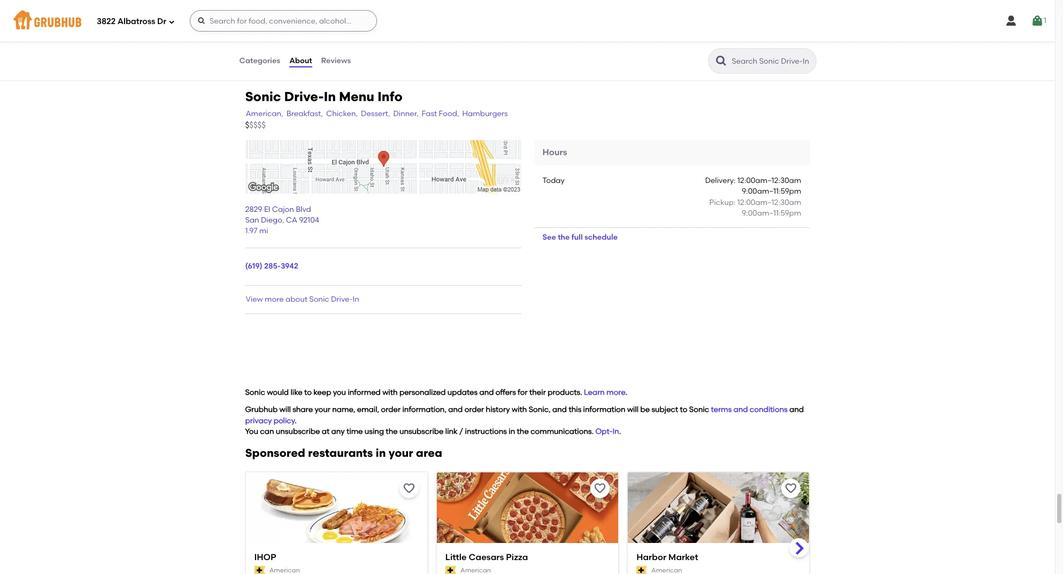Task type: locate. For each thing, give the bounding box(es) containing it.
0 horizontal spatial in
[[324, 89, 336, 105]]

0 horizontal spatial svg image
[[168, 18, 175, 25]]

and down the updates
[[449, 405, 463, 414]]

9:00am–11:59pm inside "delivery: 12:00am–12:30am 9:00am–11:59pm"
[[742, 187, 802, 196]]

1 horizontal spatial subscription pass image
[[637, 566, 648, 574]]

0 horizontal spatial .
[[295, 416, 297, 425]]

the right using
[[386, 427, 398, 436]]

1 vertical spatial with
[[512, 405, 527, 414]]

0 horizontal spatial save this restaurant image
[[594, 482, 607, 495]]

1 horizontal spatial drive-
[[331, 295, 353, 304]]

1 horizontal spatial in
[[509, 427, 515, 436]]

2 horizontal spatial american
[[652, 566, 682, 574]]

mi
[[259, 227, 268, 236]]

learn more link
[[584, 388, 626, 397]]

american,
[[246, 109, 283, 118]]

,
[[282, 216, 284, 225]]

your left "area"
[[389, 446, 413, 460]]

subscription pass image down harbor
[[637, 566, 648, 574]]

12:00am–12:30am inside "delivery: 12:00am–12:30am 9:00am–11:59pm"
[[738, 176, 802, 185]]

the left full
[[558, 233, 570, 242]]

subject
[[652, 405, 678, 414]]

would
[[267, 388, 289, 397]]

1 horizontal spatial your
[[389, 446, 413, 460]]

subscription pass image down little
[[446, 566, 456, 574]]

Search Sonic Drive-In search field
[[731, 56, 813, 66]]

9:00am–11:59pm inside pickup: 12:00am–12:30am 9:00am–11:59pm
[[742, 209, 802, 218]]

3822 albatross dr
[[97, 16, 166, 26]]

offers
[[496, 388, 516, 397]]

. down share
[[295, 416, 297, 425]]

0 vertical spatial with
[[383, 388, 398, 397]]

1 9:00am–11:59pm from the top
[[742, 187, 802, 196]]

1 subscription pass image from the left
[[446, 566, 456, 574]]

2 save this restaurant image from the left
[[785, 482, 798, 495]]

1 save this restaurant image from the left
[[594, 482, 607, 495]]

2 12:00am–12:30am from the top
[[738, 198, 802, 207]]

subscription pass image
[[446, 566, 456, 574], [637, 566, 648, 574]]

0 horizontal spatial subscription pass image
[[446, 566, 456, 574]]

with down the for
[[512, 405, 527, 414]]

little caesars pizza link
[[446, 552, 610, 564]]

will left be
[[628, 405, 639, 414]]

the down sonic,
[[517, 427, 529, 436]]

unsubscribe down information,
[[400, 427, 444, 436]]

1 horizontal spatial will
[[628, 405, 639, 414]]

1 horizontal spatial unsubscribe
[[400, 427, 444, 436]]

sponsored restaurants in your area
[[245, 446, 442, 460]]

2 horizontal spatial svg image
[[1005, 14, 1018, 27]]

1 12:00am–12:30am from the top
[[738, 176, 802, 185]]

1 vertical spatial to
[[680, 405, 688, 414]]

search icon image
[[715, 55, 728, 67]]

learn
[[584, 388, 605, 397]]

order
[[381, 405, 401, 414], [465, 405, 484, 414]]

main navigation navigation
[[0, 0, 1056, 42]]

caesars
[[469, 552, 504, 562]]

Search for food, convenience, alcohol... search field
[[190, 10, 377, 32]]

your inside grubhub will share your name, email, order information, and order history with sonic, and this information will be subject to sonic terms and conditions and privacy policy . you can unsubscribe at any time using the unsubscribe link / instructions in the communications. opt-in .
[[315, 405, 331, 414]]

save this restaurant button for harbor
[[782, 479, 801, 498]]

. right opt-
[[619, 427, 621, 436]]

chicken,
[[326, 109, 358, 118]]

1 vertical spatial your
[[389, 446, 413, 460]]

more right view
[[265, 295, 284, 304]]

0 horizontal spatial save this restaurant button
[[400, 479, 419, 498]]

to inside grubhub will share your name, email, order information, and order history with sonic, and this information will be subject to sonic terms and conditions and privacy policy . you can unsubscribe at any time using the unsubscribe link / instructions in the communications. opt-in .
[[680, 405, 688, 414]]

pizza
[[506, 552, 528, 562]]

harbor market link
[[637, 552, 801, 564]]

2 horizontal spatial in
[[613, 427, 619, 436]]

opt-
[[596, 427, 613, 436]]

0 vertical spatial your
[[315, 405, 331, 414]]

1 horizontal spatial american
[[461, 566, 491, 574]]

your for name,
[[315, 405, 331, 414]]

1 horizontal spatial save this restaurant image
[[785, 482, 798, 495]]

$
[[245, 120, 249, 130]]

with inside grubhub will share your name, email, order information, and order history with sonic, and this information will be subject to sonic terms and conditions and privacy policy . you can unsubscribe at any time using the unsubscribe link / instructions in the communications. opt-in .
[[512, 405, 527, 414]]

will
[[280, 405, 291, 414], [628, 405, 639, 414]]

1 horizontal spatial with
[[512, 405, 527, 414]]

your for area
[[389, 446, 413, 460]]

american for little caesars pizza
[[461, 566, 491, 574]]

2 vertical spatial in
[[613, 427, 619, 436]]

sonic left "terms"
[[690, 405, 710, 414]]

2 vertical spatial .
[[619, 427, 621, 436]]

2 save this restaurant button from the left
[[591, 479, 610, 498]]

see the full schedule
[[543, 233, 618, 242]]

to right like
[[304, 388, 312, 397]]

your down keep
[[315, 405, 331, 414]]

ihop logo image
[[246, 473, 427, 562]]

1 save this restaurant button from the left
[[400, 479, 419, 498]]

save this restaurant button
[[400, 479, 419, 498], [591, 479, 610, 498], [782, 479, 801, 498]]

12:00am–12:30am inside pickup: 12:00am–12:30am 9:00am–11:59pm
[[738, 198, 802, 207]]

sonic up grubhub
[[245, 388, 265, 397]]

0 horizontal spatial order
[[381, 405, 401, 414]]

2 unsubscribe from the left
[[400, 427, 444, 436]]

hours
[[543, 147, 567, 157]]

information,
[[403, 405, 447, 414]]

92104
[[299, 216, 319, 225]]

3 american from the left
[[652, 566, 682, 574]]

2 9:00am–11:59pm from the top
[[742, 209, 802, 218]]

1 vertical spatial .
[[295, 416, 297, 425]]

2 horizontal spatial .
[[626, 388, 628, 397]]

opt-in link
[[596, 427, 619, 436]]

0 vertical spatial 9:00am–11:59pm
[[742, 187, 802, 196]]

sonic right "about"
[[309, 295, 329, 304]]

and left the offers
[[480, 388, 494, 397]]

area
[[416, 446, 442, 460]]

and
[[480, 388, 494, 397], [449, 405, 463, 414], [553, 405, 567, 414], [734, 405, 748, 414], [790, 405, 804, 414]]

subscription pass image for little
[[446, 566, 456, 574]]

0 vertical spatial in
[[509, 427, 515, 436]]

0 horizontal spatial unsubscribe
[[276, 427, 320, 436]]

0 horizontal spatial will
[[280, 405, 291, 414]]

(619) 285-3942 button
[[245, 261, 298, 272]]

save this restaurant image
[[403, 482, 416, 495]]

policy
[[274, 416, 295, 425]]

to right subject
[[680, 405, 688, 414]]

1 horizontal spatial save this restaurant button
[[591, 479, 610, 498]]

1 vertical spatial 9:00am–11:59pm
[[742, 209, 802, 218]]

12:00am–12:30am down "delivery: 12:00am–12:30am 9:00am–11:59pm"
[[738, 198, 802, 207]]

unsubscribe down policy
[[276, 427, 320, 436]]

with
[[383, 388, 398, 397], [512, 405, 527, 414]]

2 horizontal spatial the
[[558, 233, 570, 242]]

9:00am–11:59pm down "delivery: 12:00am–12:30am 9:00am–11:59pm"
[[742, 209, 802, 218]]

sonic,
[[529, 405, 551, 414]]

see the full schedule button
[[534, 228, 627, 247]]

with right informed
[[383, 388, 398, 397]]

svg image
[[1005, 14, 1018, 27], [197, 17, 206, 25], [168, 18, 175, 25]]

hamburgers
[[462, 109, 508, 118]]

save this restaurant button for little
[[591, 479, 610, 498]]

save this restaurant image for harbor market
[[785, 482, 798, 495]]

1 vertical spatial 12:00am–12:30am
[[738, 198, 802, 207]]

order right email,
[[381, 405, 401, 414]]

little caesars pizza logo image
[[437, 473, 619, 562]]

el
[[264, 205, 270, 214]]

pickup: 12:00am–12:30am 9:00am–11:59pm
[[710, 198, 802, 218]]

more
[[265, 295, 284, 304], [607, 388, 626, 397]]

0 vertical spatial 12:00am–12:30am
[[738, 176, 802, 185]]

$$$$$
[[245, 120, 266, 130]]

your
[[315, 405, 331, 414], [389, 446, 413, 460]]

their
[[530, 388, 546, 397]]

about button
[[289, 42, 313, 80]]

0 horizontal spatial in
[[376, 446, 386, 460]]

and right "terms"
[[734, 405, 748, 414]]

grubhub
[[245, 405, 278, 414]]

instructions
[[465, 427, 507, 436]]

for
[[518, 388, 528, 397]]

12:00am–12:30am up pickup: 12:00am–12:30am 9:00am–11:59pm
[[738, 176, 802, 185]]

0 horizontal spatial more
[[265, 295, 284, 304]]

drive- right "about"
[[331, 295, 353, 304]]

12:00am–12:30am for delivery: 12:00am–12:30am 9:00am–11:59pm
[[738, 176, 802, 185]]

in inside grubhub will share your name, email, order information, and order history with sonic, and this information will be subject to sonic terms and conditions and privacy policy . you can unsubscribe at any time using the unsubscribe link / instructions in the communications. opt-in .
[[613, 427, 619, 436]]

you
[[245, 427, 258, 436]]

sonic drive-in menu info
[[245, 89, 403, 105]]

american down ihop
[[269, 566, 300, 574]]

2 american from the left
[[461, 566, 491, 574]]

can
[[260, 427, 274, 436]]

in down "history"
[[509, 427, 515, 436]]

ihop
[[254, 552, 276, 562]]

to
[[304, 388, 312, 397], [680, 405, 688, 414]]

in down using
[[376, 446, 386, 460]]

. right learn
[[626, 388, 628, 397]]

1 horizontal spatial to
[[680, 405, 688, 414]]

cajon
[[272, 205, 294, 214]]

drive- up breakfast,
[[284, 89, 324, 105]]

american down caesars
[[461, 566, 491, 574]]

0 vertical spatial to
[[304, 388, 312, 397]]

0 vertical spatial drive-
[[284, 89, 324, 105]]

info
[[378, 89, 403, 105]]

order down the updates
[[465, 405, 484, 414]]

2 subscription pass image from the left
[[637, 566, 648, 574]]

any
[[331, 427, 345, 436]]

delivery: 12:00am–12:30am 9:00am–11:59pm
[[705, 176, 802, 196]]

12:00am–12:30am for pickup: 12:00am–12:30am 9:00am–11:59pm
[[738, 198, 802, 207]]

like
[[291, 388, 303, 397]]

1 horizontal spatial more
[[607, 388, 626, 397]]

1 horizontal spatial the
[[517, 427, 529, 436]]

name,
[[332, 405, 355, 414]]

1 horizontal spatial order
[[465, 405, 484, 414]]

1 order from the left
[[381, 405, 401, 414]]

will up policy
[[280, 405, 291, 414]]

more up information at the bottom of page
[[607, 388, 626, 397]]

1 horizontal spatial .
[[619, 427, 621, 436]]

save this restaurant image
[[594, 482, 607, 495], [785, 482, 798, 495]]

0 horizontal spatial your
[[315, 405, 331, 414]]

american, breakfast, chicken, dessert, dinner, fast food, hamburgers
[[246, 109, 508, 118]]

using
[[365, 427, 384, 436]]

2 horizontal spatial save this restaurant button
[[782, 479, 801, 498]]

food,
[[439, 109, 459, 118]]

link
[[446, 427, 458, 436]]

9:00am–11:59pm up pickup: 12:00am–12:30am 9:00am–11:59pm
[[742, 187, 802, 196]]

menu
[[339, 89, 375, 105]]

full
[[572, 233, 583, 242]]

0 horizontal spatial american
[[269, 566, 300, 574]]

(619)
[[245, 262, 263, 271]]

sonic inside grubhub will share your name, email, order information, and order history with sonic, and this information will be subject to sonic terms and conditions and privacy policy . you can unsubscribe at any time using the unsubscribe link / instructions in the communications. opt-in .
[[690, 405, 710, 414]]

1 vertical spatial in
[[353, 295, 359, 304]]

3 save this restaurant button from the left
[[782, 479, 801, 498]]

1 will from the left
[[280, 405, 291, 414]]

american down harbor market
[[652, 566, 682, 574]]

1 vertical spatial in
[[376, 446, 386, 460]]

1 american from the left
[[269, 566, 300, 574]]

reviews button
[[321, 42, 352, 80]]

1 vertical spatial drive-
[[331, 295, 353, 304]]



Task type: vqa. For each thing, say whether or not it's contained in the screenshot.
unsubscribe
yes



Task type: describe. For each thing, give the bounding box(es) containing it.
svg image
[[1031, 14, 1044, 27]]

/
[[459, 427, 463, 436]]

breakfast,
[[287, 109, 323, 118]]

0 horizontal spatial with
[[383, 388, 398, 397]]

fast food, button
[[421, 108, 460, 120]]

1.97
[[245, 227, 258, 236]]

you
[[333, 388, 346, 397]]

share
[[293, 405, 313, 414]]

categories
[[239, 56, 280, 65]]

little caesars pizza
[[446, 552, 528, 562]]

terms and conditions link
[[711, 405, 788, 414]]

hamburgers button
[[462, 108, 509, 120]]

products.
[[548, 388, 582, 397]]

personalized
[[400, 388, 446, 397]]

be
[[641, 405, 650, 414]]

0 horizontal spatial drive-
[[284, 89, 324, 105]]

(619) 285-3942
[[245, 262, 298, 271]]

1 horizontal spatial svg image
[[197, 17, 206, 25]]

in inside grubhub will share your name, email, order information, and order history with sonic, and this information will be subject to sonic terms and conditions and privacy policy . you can unsubscribe at any time using the unsubscribe link / instructions in the communications. opt-in .
[[509, 427, 515, 436]]

categories button
[[239, 42, 281, 80]]

1
[[1044, 16, 1047, 25]]

3822
[[97, 16, 116, 26]]

ihop link
[[254, 552, 419, 564]]

view more about sonic drive-in
[[246, 295, 359, 304]]

breakfast, button
[[286, 108, 324, 120]]

and right conditions
[[790, 405, 804, 414]]

the inside button
[[558, 233, 570, 242]]

privacy policy link
[[245, 416, 295, 425]]

0 vertical spatial more
[[265, 295, 284, 304]]

view
[[246, 295, 263, 304]]

history
[[486, 405, 510, 414]]

ca
[[286, 216, 297, 225]]

0 vertical spatial in
[[324, 89, 336, 105]]

terms
[[711, 405, 732, 414]]

harbor market logo image
[[628, 473, 810, 562]]

9:00am–11:59pm for pickup: 12:00am–12:30am 9:00am–11:59pm
[[742, 209, 802, 218]]

dessert, button
[[361, 108, 391, 120]]

at
[[322, 427, 330, 436]]

2 order from the left
[[465, 405, 484, 414]]

save this restaurant image for little caesars pizza
[[594, 482, 607, 495]]

and left this
[[553, 405, 567, 414]]

harbor
[[637, 552, 667, 562]]

restaurants
[[308, 446, 373, 460]]

reviews
[[321, 56, 351, 65]]

email,
[[357, 405, 379, 414]]

keep
[[314, 388, 331, 397]]

grubhub will share your name, email, order information, and order history with sonic, and this information will be subject to sonic terms and conditions and privacy policy . you can unsubscribe at any time using the unsubscribe link / instructions in the communications. opt-in .
[[245, 405, 804, 436]]

this
[[569, 405, 582, 414]]

privacy
[[245, 416, 272, 425]]

information
[[583, 405, 626, 414]]

fast
[[422, 109, 437, 118]]

san
[[245, 216, 259, 225]]

0 horizontal spatial to
[[304, 388, 312, 397]]

285-
[[264, 262, 281, 271]]

dinner, button
[[393, 108, 419, 120]]

9:00am–11:59pm for delivery: 12:00am–12:30am 9:00am–11:59pm
[[742, 187, 802, 196]]

0 vertical spatial .
[[626, 388, 628, 397]]

american, button
[[245, 108, 284, 120]]

2829
[[245, 205, 262, 214]]

1 unsubscribe from the left
[[276, 427, 320, 436]]

american for ihop
[[269, 566, 300, 574]]

1 button
[[1031, 11, 1047, 30]]

dr
[[157, 16, 166, 26]]

time
[[347, 427, 363, 436]]

little
[[446, 552, 467, 562]]

dessert,
[[361, 109, 390, 118]]

1 horizontal spatial in
[[353, 295, 359, 304]]

1 vertical spatial more
[[607, 388, 626, 397]]

harbor market
[[637, 552, 699, 562]]

2 will from the left
[[628, 405, 639, 414]]

today
[[543, 176, 565, 185]]

2829 el cajon blvd san diego , ca 92104 1.97 mi
[[245, 205, 319, 236]]

delivery:
[[705, 176, 736, 185]]

sonic up american,
[[245, 89, 281, 105]]

0 horizontal spatial the
[[386, 427, 398, 436]]

pickup:
[[710, 198, 736, 207]]

subscription pass image for harbor
[[637, 566, 648, 574]]

sponsored
[[245, 446, 305, 460]]

american for harbor market
[[652, 566, 682, 574]]

about
[[290, 56, 312, 65]]

schedule
[[585, 233, 618, 242]]

about
[[286, 295, 308, 304]]

diego
[[261, 216, 282, 225]]

see
[[543, 233, 556, 242]]

communications.
[[531, 427, 594, 436]]

sonic would like to keep you informed with personalized updates and offers for their products. learn more .
[[245, 388, 628, 397]]

chicken, button
[[326, 108, 358, 120]]

informed
[[348, 388, 381, 397]]

subscription pass image
[[254, 566, 265, 574]]

blvd
[[296, 205, 311, 214]]

conditions
[[750, 405, 788, 414]]

market
[[669, 552, 699, 562]]

updates
[[448, 388, 478, 397]]

3942
[[281, 262, 298, 271]]



